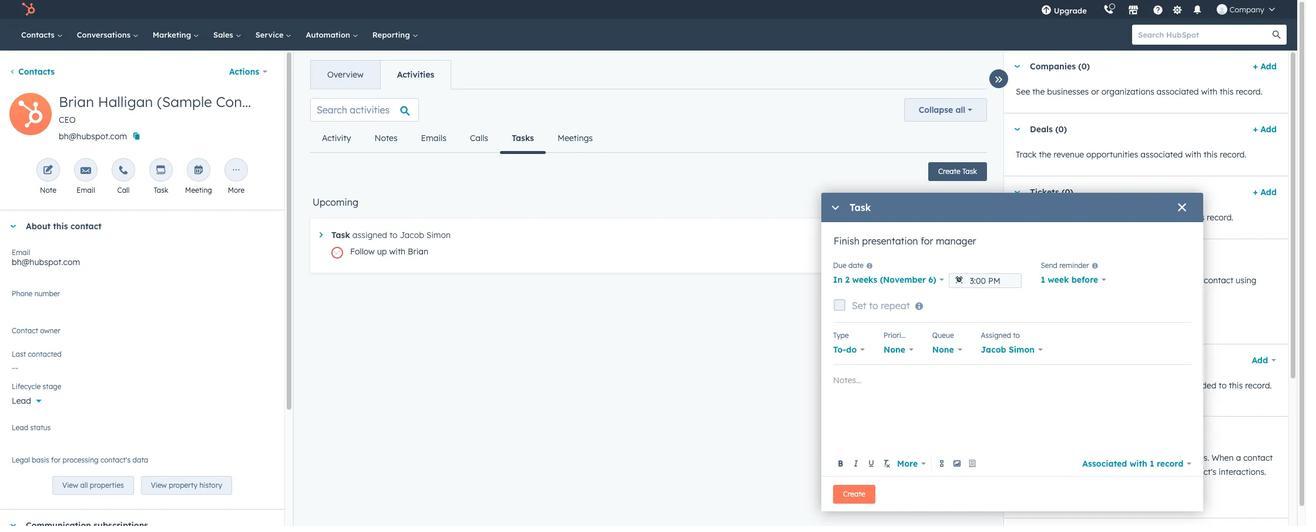 Task type: describe. For each thing, give the bounding box(es) containing it.
to left repeat
[[870, 300, 879, 312]]

0 horizontal spatial contact's
[[101, 456, 131, 464]]

add for track the customer requests associated with this record.
[[1261, 187, 1278, 198]]

tickets (0) button
[[1005, 176, 1249, 208]]

add inside popup button
[[1253, 355, 1269, 366]]

help image
[[1153, 5, 1164, 16]]

create task button
[[929, 162, 988, 181]]

marketplaces image
[[1129, 5, 1139, 16]]

up for set
[[1132, 316, 1140, 325]]

1 vertical spatial contacts
[[18, 66, 55, 77]]

assigned
[[353, 230, 387, 240]]

companies (0)
[[1031, 61, 1091, 72]]

task inside button
[[963, 167, 978, 176]]

+ add button for see the businesses or organizations associated with this record.
[[1254, 59, 1278, 73]]

email for email bh@hubspot.com
[[12, 248, 30, 257]]

service
[[256, 30, 286, 39]]

notes button
[[363, 124, 410, 152]]

number
[[34, 289, 60, 298]]

that
[[1164, 467, 1180, 477]]

none for queue
[[933, 345, 955, 355]]

last contacted
[[12, 350, 62, 359]]

create for create
[[844, 489, 866, 498]]

menu containing company
[[1033, 0, 1284, 19]]

payments inside collect and track payments associated with this contact using hubspot payments.
[[1084, 275, 1123, 286]]

+ add for track the customer requests associated with this record.
[[1254, 187, 1278, 198]]

none for priority
[[884, 345, 906, 355]]

email bh@hubspot.com
[[12, 248, 80, 268]]

all inside "attribute contacts created to marketing activities. when a contact is created, hubspot gives credit to all that contact's interactions."
[[1153, 467, 1162, 477]]

notifications image
[[1193, 5, 1203, 16]]

(0) for deals (0)
[[1056, 124, 1068, 135]]

simon inside jacob simon popup button
[[1009, 345, 1035, 355]]

legal
[[12, 456, 30, 464]]

note image
[[43, 165, 54, 176]]

attribute
[[1017, 453, 1051, 463]]

jacob simon image
[[1217, 4, 1228, 15]]

jacob simon button
[[982, 342, 1043, 358]]

create for create task
[[939, 167, 961, 176]]

to up jacob simon popup button
[[1014, 331, 1021, 340]]

1 inside popup button
[[1151, 458, 1155, 469]]

to-
[[834, 345, 847, 355]]

and
[[1045, 275, 1060, 286]]

conversations
[[77, 30, 133, 39]]

jacob inside popup button
[[982, 345, 1007, 355]]

upgrade image
[[1042, 5, 1052, 16]]

businesses
[[1048, 86, 1090, 97]]

(0) for payments (0)
[[1074, 250, 1086, 260]]

is
[[1017, 467, 1023, 477]]

week
[[1048, 275, 1070, 285]]

hubspot link
[[14, 2, 44, 16]]

phone
[[12, 289, 33, 298]]

0 vertical spatial more
[[228, 186, 245, 195]]

call
[[117, 186, 130, 195]]

the for customer
[[1040, 212, 1052, 223]]

owner up last contacted
[[26, 331, 49, 342]]

to left your
[[1103, 380, 1111, 391]]

task image
[[156, 165, 166, 176]]

collapse all button
[[905, 98, 988, 122]]

contact inside collect and track payments associated with this contact using hubspot payments.
[[1205, 275, 1234, 286]]

see for see the files attached to your activities or uploaded to this record.
[[1017, 380, 1031, 391]]

brian inside brian halligan (sample contact) ceo
[[59, 93, 94, 111]]

search image
[[1273, 31, 1282, 39]]

2 vertical spatial caret image
[[9, 524, 16, 526]]

the for businesses
[[1033, 86, 1046, 97]]

create button
[[834, 485, 876, 504]]

see the files attached to your activities or uploaded to this record.
[[1017, 380, 1273, 391]]

Phone number text field
[[12, 288, 273, 311]]

marketing link
[[146, 19, 206, 51]]

sales link
[[206, 19, 249, 51]]

automation link
[[299, 19, 366, 51]]

no owner button
[[12, 325, 273, 344]]

in 2 weeks (november 6)
[[834, 275, 937, 285]]

with inside "upcoming" feed
[[389, 246, 406, 257]]

(november
[[881, 275, 927, 285]]

created
[[1089, 453, 1119, 463]]

caret image inside "upcoming" feed
[[320, 232, 323, 238]]

queue
[[933, 331, 955, 340]]

Title text field
[[834, 234, 1192, 258]]

note
[[40, 186, 56, 195]]

companies
[[1031, 61, 1077, 72]]

more image
[[231, 165, 242, 176]]

gives
[[1096, 467, 1116, 477]]

due date
[[834, 261, 864, 270]]

marketing
[[1131, 453, 1171, 463]]

+ add for track the revenue opportunities associated with this record.
[[1254, 124, 1278, 135]]

reporting
[[373, 30, 412, 39]]

the for files
[[1033, 380, 1046, 391]]

create task
[[939, 167, 978, 176]]

0 vertical spatial contacts
[[21, 30, 57, 39]]

when
[[1213, 453, 1235, 463]]

view property history link
[[141, 476, 232, 495]]

follow
[[350, 246, 375, 257]]

caret image for about this contact
[[9, 225, 16, 228]]

associated for requests
[[1128, 212, 1171, 223]]

overview button
[[311, 61, 380, 89]]

calls button
[[459, 124, 500, 152]]

simon inside "upcoming" feed
[[427, 230, 451, 240]]

track the customer requests associated with this record.
[[1017, 212, 1234, 223]]

collapse
[[919, 105, 954, 115]]

send reminder
[[1041, 261, 1090, 270]]

companies (0) button
[[1005, 51, 1249, 82]]

about this contact button
[[0, 210, 273, 242]]

collect
[[1017, 275, 1043, 286]]

calling icon image
[[1104, 5, 1115, 15]]

attachments button
[[1005, 345, 1240, 376]]

associated with 1 record
[[1083, 458, 1184, 469]]

see for see the businesses or organizations associated with this record.
[[1017, 86, 1031, 97]]

Search activities search field
[[310, 98, 419, 122]]

see the businesses or organizations associated with this record.
[[1017, 86, 1263, 97]]

associated with 1 record button
[[1083, 455, 1192, 472]]

reminder
[[1060, 261, 1090, 270]]

to down marketing
[[1142, 467, 1150, 477]]

track for track the revenue opportunities associated with this record.
[[1017, 149, 1037, 160]]

ceo
[[59, 115, 76, 125]]

hubspot inside collect and track payments associated with this contact using hubspot payments.
[[1017, 289, 1051, 300]]

about
[[26, 221, 51, 232]]

lifecycle
[[12, 382, 41, 391]]

view all properties
[[62, 481, 124, 490]]

set up payments link
[[1109, 311, 1185, 330]]

meeting image
[[193, 165, 204, 176]]

set for set to repeat
[[853, 300, 867, 312]]

upcoming feed
[[301, 89, 997, 287]]

meeting
[[185, 186, 212, 195]]

more inside popup button
[[898, 458, 918, 469]]

service link
[[249, 19, 299, 51]]

requests
[[1093, 212, 1126, 223]]

revenue
[[1054, 149, 1085, 160]]

0 vertical spatial bh@hubspot.com
[[59, 131, 127, 142]]

lifecycle stage
[[12, 382, 61, 391]]

email for email
[[77, 186, 95, 195]]

activities
[[1133, 380, 1168, 391]]

jacob inside "upcoming" feed
[[400, 230, 424, 240]]

call image
[[118, 165, 129, 176]]

attribute contacts created to marketing activities. when a contact is created, hubspot gives credit to all that contact's interactions.
[[1017, 453, 1274, 477]]

contacted
[[28, 350, 62, 359]]

activity
[[322, 133, 351, 143]]

attached
[[1066, 380, 1101, 391]]

assigned
[[982, 331, 1012, 340]]

task assigned to jacob simon
[[332, 230, 451, 240]]

contacts
[[1053, 453, 1087, 463]]

conversations link
[[70, 19, 146, 51]]

caret image for deals (0)
[[1014, 128, 1021, 131]]

Search HubSpot search field
[[1133, 25, 1277, 45]]

6)
[[929, 275, 937, 285]]

tasks button
[[500, 124, 546, 154]]

none button for queue
[[933, 342, 963, 358]]

+ add button for track the revenue opportunities associated with this record.
[[1254, 122, 1278, 136]]

phone number
[[12, 289, 60, 298]]

caret image for companies (0)
[[1014, 65, 1021, 68]]



Task type: vqa. For each thing, say whether or not it's contained in the screenshot.
Publish button
no



Task type: locate. For each thing, give the bounding box(es) containing it.
overview
[[327, 69, 364, 80]]

the down "tickets"
[[1040, 212, 1052, 223]]

0 vertical spatial 1
[[1041, 275, 1046, 285]]

your
[[1113, 380, 1131, 391]]

Last contacted text field
[[12, 357, 273, 376]]

1 vertical spatial payments
[[1142, 316, 1175, 325]]

0 vertical spatial see
[[1017, 86, 1031, 97]]

1 vertical spatial lead
[[12, 423, 28, 432]]

tasks
[[512, 133, 534, 143]]

(sample
[[157, 93, 212, 111]]

1
[[1041, 275, 1046, 285], [1151, 458, 1155, 469]]

or right 'activities'
[[1170, 380, 1178, 391]]

brian down task assigned to jacob simon
[[408, 246, 429, 257]]

0 vertical spatial + add
[[1254, 61, 1278, 72]]

caret image
[[1014, 191, 1021, 194], [9, 225, 16, 228], [9, 524, 16, 526]]

none down priority
[[884, 345, 906, 355]]

view left the property
[[151, 481, 167, 490]]

caret image inside deals (0) dropdown button
[[1014, 128, 1021, 131]]

0 horizontal spatial more
[[228, 186, 245, 195]]

set up payments
[[1119, 316, 1175, 325]]

all for collapse all
[[956, 105, 966, 115]]

meetings
[[558, 133, 593, 143]]

+ add for see the businesses or organizations associated with this record.
[[1254, 61, 1278, 72]]

search button
[[1268, 25, 1288, 45]]

menu item
[[1096, 0, 1098, 19]]

contact's left "data"
[[101, 456, 131, 464]]

caret image left the companies
[[1014, 65, 1021, 68]]

bh@hubspot.com down ceo at left
[[59, 131, 127, 142]]

caret image inside companies (0) dropdown button
[[1014, 65, 1021, 68]]

up
[[377, 246, 387, 257], [1132, 316, 1140, 325]]

3 + add from the top
[[1254, 187, 1278, 198]]

settings image
[[1173, 5, 1184, 16]]

bh@hubspot.com
[[59, 131, 127, 142], [12, 257, 80, 268]]

do
[[847, 345, 857, 355]]

to-do button
[[834, 342, 865, 358]]

caret image for tickets (0)
[[1014, 191, 1021, 194]]

lead left status
[[12, 423, 28, 432]]

1 vertical spatial contact
[[1205, 275, 1234, 286]]

up inside 'link'
[[1132, 316, 1140, 325]]

(0) for companies (0)
[[1079, 61, 1091, 72]]

hubspot inside "attribute contacts created to marketing activities. when a contact is created, hubspot gives credit to all that contact's interactions."
[[1059, 467, 1093, 477]]

set inside 'link'
[[1119, 316, 1130, 325]]

1 vertical spatial contact's
[[1182, 467, 1217, 477]]

all for view all properties
[[80, 481, 88, 490]]

menu
[[1033, 0, 1284, 19]]

0 horizontal spatial simon
[[427, 230, 451, 240]]

or
[[1092, 86, 1100, 97], [1170, 380, 1178, 391]]

2
[[846, 275, 850, 285]]

halligan
[[98, 93, 153, 111]]

using
[[1237, 275, 1257, 286]]

contact inside "attribute contacts created to marketing activities. when a contact is created, hubspot gives credit to all that contact's interactions."
[[1244, 453, 1274, 463]]

1 + add from the top
[[1254, 61, 1278, 72]]

0 vertical spatial brian
[[59, 93, 94, 111]]

0 vertical spatial up
[[377, 246, 387, 257]]

1 vertical spatial +
[[1254, 124, 1259, 135]]

+ for track the revenue opportunities associated with this record.
[[1254, 124, 1259, 135]]

0 vertical spatial simon
[[427, 230, 451, 240]]

tickets
[[1031, 187, 1060, 198]]

track for track the customer requests associated with this record.
[[1017, 212, 1037, 223]]

associated inside collect and track payments associated with this contact using hubspot payments.
[[1125, 275, 1168, 286]]

calls
[[470, 133, 489, 143]]

with
[[1202, 86, 1218, 97], [1186, 149, 1202, 160], [1173, 212, 1189, 223], [389, 246, 406, 257], [1170, 275, 1186, 286], [1130, 458, 1148, 469]]

1 view from the left
[[62, 481, 78, 490]]

all
[[956, 105, 966, 115], [1153, 467, 1162, 477], [80, 481, 88, 490]]

1 horizontal spatial 1
[[1151, 458, 1155, 469]]

2 vertical spatial +
[[1254, 187, 1259, 198]]

2 + add button from the top
[[1254, 122, 1278, 136]]

associated down payments (0) dropdown button
[[1125, 275, 1168, 286]]

1 horizontal spatial email
[[77, 186, 95, 195]]

+ add button for track the customer requests associated with this record.
[[1254, 185, 1278, 199]]

contacts up edit popup button
[[18, 66, 55, 77]]

up down collect and track payments associated with this contact using hubspot payments.
[[1132, 316, 1140, 325]]

0 horizontal spatial create
[[844, 489, 866, 498]]

emails button
[[410, 124, 459, 152]]

track down "tickets"
[[1017, 212, 1037, 223]]

the left files
[[1033, 380, 1046, 391]]

contact right a
[[1244, 453, 1274, 463]]

2 navigation from the top
[[310, 124, 605, 154]]

view for view property history
[[151, 481, 167, 490]]

1 vertical spatial more
[[898, 458, 918, 469]]

1 vertical spatial up
[[1132, 316, 1140, 325]]

0 horizontal spatial jacob
[[400, 230, 424, 240]]

0 horizontal spatial brian
[[59, 93, 94, 111]]

in 2 weeks (november 6) button
[[834, 272, 945, 288]]

0 vertical spatial or
[[1092, 86, 1100, 97]]

to up credit
[[1121, 453, 1129, 463]]

3 + from the top
[[1254, 187, 1259, 198]]

associated down deals (0) dropdown button
[[1141, 149, 1184, 160]]

navigation inside "upcoming" feed
[[310, 124, 605, 154]]

close dialog image
[[1178, 204, 1188, 213]]

+ add
[[1254, 61, 1278, 72], [1254, 124, 1278, 135], [1254, 187, 1278, 198]]

view for view all properties
[[62, 481, 78, 490]]

0 vertical spatial create
[[939, 167, 961, 176]]

0 vertical spatial caret image
[[1014, 191, 1021, 194]]

legal basis for processing contact's data
[[12, 456, 148, 464]]

1 vertical spatial see
[[1017, 380, 1031, 391]]

view down legal basis for processing contact's data
[[62, 481, 78, 490]]

1 vertical spatial simon
[[1009, 345, 1035, 355]]

meetings button
[[546, 124, 605, 152]]

0 vertical spatial + add button
[[1254, 59, 1278, 73]]

0 horizontal spatial payments
[[1084, 275, 1123, 286]]

0 horizontal spatial email
[[12, 248, 30, 257]]

all right collapse
[[956, 105, 966, 115]]

bh@hubspot.com up the number
[[12, 257, 80, 268]]

deals (0)
[[1031, 124, 1068, 135]]

(0) right deals
[[1056, 124, 1068, 135]]

1 horizontal spatial jacob
[[982, 345, 1007, 355]]

2 horizontal spatial contact
[[1244, 453, 1274, 463]]

contact owner no owner
[[12, 326, 60, 342]]

0 vertical spatial all
[[956, 105, 966, 115]]

navigation containing activity
[[310, 124, 605, 154]]

brian up ceo at left
[[59, 93, 94, 111]]

0 horizontal spatial set
[[853, 300, 867, 312]]

1 vertical spatial caret image
[[9, 225, 16, 228]]

(0) for tickets (0)
[[1062, 187, 1074, 198]]

lead down lifecycle
[[12, 396, 31, 406]]

contact's down activities.
[[1182, 467, 1217, 477]]

set
[[853, 300, 867, 312], [1119, 316, 1130, 325]]

sales
[[213, 30, 236, 39]]

2 + from the top
[[1254, 124, 1259, 135]]

all left that
[[1153, 467, 1162, 477]]

associated down tickets (0) 'dropdown button'
[[1128, 212, 1171, 223]]

see left files
[[1017, 380, 1031, 391]]

lead inside lead popup button
[[12, 396, 31, 406]]

email inside email bh@hubspot.com
[[12, 248, 30, 257]]

simon up "follow up with brian"
[[427, 230, 451, 240]]

contact right the about
[[71, 221, 102, 232]]

properties
[[90, 481, 124, 490]]

1 vertical spatial brian
[[408, 246, 429, 257]]

1 vertical spatial all
[[1153, 467, 1162, 477]]

caret image down upcoming
[[320, 232, 323, 238]]

email down the about
[[12, 248, 30, 257]]

(0)
[[1079, 61, 1091, 72], [1056, 124, 1068, 135], [1062, 187, 1074, 198], [1074, 250, 1086, 260]]

all left properties
[[80, 481, 88, 490]]

add for track the revenue opportunities associated with this record.
[[1261, 124, 1278, 135]]

0 horizontal spatial hubspot
[[1017, 289, 1051, 300]]

1 navigation from the top
[[310, 60, 452, 89]]

1 none from the left
[[884, 345, 906, 355]]

1 lead from the top
[[12, 396, 31, 406]]

1 see from the top
[[1017, 86, 1031, 97]]

company button
[[1210, 0, 1283, 19]]

notifications button
[[1188, 0, 1208, 19]]

contacts link up edit popup button
[[9, 66, 55, 77]]

lead for lead
[[12, 396, 31, 406]]

the for revenue
[[1040, 149, 1052, 160]]

task
[[963, 167, 978, 176], [154, 186, 168, 195], [850, 202, 872, 214], [332, 230, 350, 240]]

0 vertical spatial +
[[1254, 61, 1259, 72]]

customer
[[1054, 212, 1091, 223]]

caret image left deals
[[1014, 128, 1021, 131]]

1 none button from the left
[[884, 342, 914, 358]]

1 vertical spatial set
[[1119, 316, 1130, 325]]

1 + add button from the top
[[1254, 59, 1278, 73]]

0 horizontal spatial up
[[377, 246, 387, 257]]

none down the queue
[[933, 345, 955, 355]]

add
[[1261, 61, 1278, 72], [1261, 124, 1278, 135], [1261, 187, 1278, 198], [1253, 355, 1269, 366]]

jacob
[[400, 230, 424, 240], [982, 345, 1007, 355]]

contacts
[[21, 30, 57, 39], [18, 66, 55, 77]]

2 none button from the left
[[933, 342, 963, 358]]

with inside collect and track payments associated with this contact using hubspot payments.
[[1170, 275, 1186, 286]]

1 vertical spatial create
[[844, 489, 866, 498]]

or right businesses
[[1092, 86, 1100, 97]]

1 + from the top
[[1254, 61, 1259, 72]]

add for see the businesses or organizations associated with this record.
[[1261, 61, 1278, 72]]

0 horizontal spatial all
[[80, 481, 88, 490]]

2 view from the left
[[151, 481, 167, 490]]

track
[[1062, 275, 1082, 286]]

0 vertical spatial lead
[[12, 396, 31, 406]]

0 vertical spatial hubspot
[[1017, 289, 1051, 300]]

1 vertical spatial email
[[12, 248, 30, 257]]

0 vertical spatial contact
[[71, 221, 102, 232]]

see down the companies
[[1017, 86, 1031, 97]]

(0) inside dropdown button
[[1074, 250, 1086, 260]]

1 vertical spatial + add
[[1254, 124, 1278, 135]]

set for set up payments
[[1119, 316, 1130, 325]]

due
[[834, 261, 847, 270]]

0 vertical spatial caret image
[[1014, 65, 1021, 68]]

the down the companies
[[1033, 86, 1046, 97]]

email image
[[81, 165, 91, 176]]

up for follow
[[377, 246, 387, 257]]

1 track from the top
[[1017, 149, 1037, 160]]

all inside popup button
[[956, 105, 966, 115]]

2 vertical spatial + add
[[1254, 187, 1278, 198]]

1 vertical spatial navigation
[[310, 124, 605, 154]]

a
[[1237, 453, 1242, 463]]

to up "follow up with brian"
[[390, 230, 398, 240]]

none button down the queue
[[933, 342, 963, 358]]

1 vertical spatial track
[[1017, 212, 1037, 223]]

email down the email image
[[77, 186, 95, 195]]

1 horizontal spatial or
[[1170, 380, 1178, 391]]

(0) right "tickets"
[[1062, 187, 1074, 198]]

reporting link
[[366, 19, 425, 51]]

up inside feed
[[377, 246, 387, 257]]

1 left week
[[1041, 275, 1046, 285]]

2 + add from the top
[[1254, 124, 1278, 135]]

marketing
[[153, 30, 193, 39]]

0 vertical spatial set
[[853, 300, 867, 312]]

HH:MM text field
[[950, 273, 1023, 288]]

2 none from the left
[[933, 345, 955, 355]]

see
[[1017, 86, 1031, 97], [1017, 380, 1031, 391]]

caret image inside tickets (0) 'dropdown button'
[[1014, 191, 1021, 194]]

jacob up "follow up with brian"
[[400, 230, 424, 240]]

the left revenue
[[1040, 149, 1052, 160]]

contact left using
[[1205, 275, 1234, 286]]

set down collect and track payments associated with this contact using hubspot payments.
[[1119, 316, 1130, 325]]

associated for payments
[[1125, 275, 1168, 286]]

1 horizontal spatial view
[[151, 481, 167, 490]]

1 horizontal spatial payments
[[1142, 316, 1175, 325]]

2 vertical spatial contact
[[1244, 453, 1274, 463]]

2 lead from the top
[[12, 423, 28, 432]]

payments
[[1031, 250, 1071, 260]]

caret image
[[1014, 65, 1021, 68], [1014, 128, 1021, 131], [320, 232, 323, 238]]

contacts link
[[14, 19, 70, 51], [9, 66, 55, 77]]

to inside "upcoming" feed
[[390, 230, 398, 240]]

to
[[390, 230, 398, 240], [870, 300, 879, 312], [1014, 331, 1021, 340], [1103, 380, 1111, 391], [1220, 380, 1228, 391], [1121, 453, 1129, 463], [1142, 467, 1150, 477]]

1 horizontal spatial set
[[1119, 316, 1130, 325]]

1 horizontal spatial simon
[[1009, 345, 1035, 355]]

0 vertical spatial navigation
[[310, 60, 452, 89]]

1 horizontal spatial up
[[1132, 316, 1140, 325]]

create inside "upcoming" feed
[[939, 167, 961, 176]]

priority
[[884, 331, 908, 340]]

calling icon button
[[1099, 2, 1119, 17]]

2 track from the top
[[1017, 212, 1037, 223]]

simon down assigned to
[[1009, 345, 1035, 355]]

2 horizontal spatial all
[[1153, 467, 1162, 477]]

this inside collect and track payments associated with this contact using hubspot payments.
[[1189, 275, 1202, 286]]

lead for lead status
[[12, 423, 28, 432]]

0 vertical spatial jacob
[[400, 230, 424, 240]]

simon
[[427, 230, 451, 240], [1009, 345, 1035, 355]]

payments.
[[1053, 289, 1094, 300]]

contact inside 'dropdown button'
[[71, 221, 102, 232]]

(0) up businesses
[[1079, 61, 1091, 72]]

0 vertical spatial track
[[1017, 149, 1037, 160]]

opportunities
[[1087, 149, 1139, 160]]

1 horizontal spatial all
[[956, 105, 966, 115]]

minimize dialog image
[[831, 204, 841, 213]]

0 horizontal spatial none button
[[884, 342, 914, 358]]

associated for opportunities
[[1141, 149, 1184, 160]]

1 week before button
[[1041, 272, 1107, 288]]

actions
[[229, 66, 259, 77]]

contact's
[[101, 456, 131, 464], [1182, 467, 1217, 477]]

up down task assigned to jacob simon
[[377, 246, 387, 257]]

this inside 'dropdown button'
[[53, 221, 68, 232]]

1 horizontal spatial contact's
[[1182, 467, 1217, 477]]

track down deals
[[1017, 149, 1037, 160]]

0 horizontal spatial contact
[[71, 221, 102, 232]]

assigned to
[[982, 331, 1021, 340]]

3 + add button from the top
[[1254, 185, 1278, 199]]

owner
[[40, 326, 60, 335], [26, 331, 49, 342]]

stage
[[43, 382, 61, 391]]

with inside popup button
[[1130, 458, 1148, 469]]

to right 'uploaded'
[[1220, 380, 1228, 391]]

set to repeat
[[853, 300, 910, 312]]

contacts down hubspot link
[[21, 30, 57, 39]]

payments inside set up payments 'link'
[[1142, 316, 1175, 325]]

1 vertical spatial + add button
[[1254, 122, 1278, 136]]

1 vertical spatial contacts link
[[9, 66, 55, 77]]

0 horizontal spatial none
[[884, 345, 906, 355]]

property
[[169, 481, 198, 490]]

1 horizontal spatial none button
[[933, 342, 963, 358]]

+ for see the businesses or organizations associated with this record.
[[1254, 61, 1259, 72]]

hubspot image
[[21, 2, 35, 16]]

activity button
[[310, 124, 363, 152]]

emails
[[421, 133, 447, 143]]

0 vertical spatial payments
[[1084, 275, 1123, 286]]

navigation
[[310, 60, 452, 89], [310, 124, 605, 154]]

(0) inside 'dropdown button'
[[1062, 187, 1074, 198]]

1 horizontal spatial contact
[[1205, 275, 1234, 286]]

1 vertical spatial or
[[1170, 380, 1178, 391]]

deals
[[1031, 124, 1054, 135]]

payments right track
[[1084, 275, 1123, 286]]

1 horizontal spatial create
[[939, 167, 961, 176]]

1 vertical spatial jacob
[[982, 345, 1007, 355]]

track the revenue opportunities associated with this record.
[[1017, 149, 1247, 160]]

2 vertical spatial + add button
[[1254, 185, 1278, 199]]

before
[[1072, 275, 1099, 285]]

1 horizontal spatial more
[[898, 458, 918, 469]]

associated
[[1083, 458, 1128, 469]]

2 see from the top
[[1017, 380, 1031, 391]]

2 vertical spatial all
[[80, 481, 88, 490]]

1 horizontal spatial none
[[933, 345, 955, 355]]

1 vertical spatial bh@hubspot.com
[[12, 257, 80, 268]]

create
[[939, 167, 961, 176], [844, 489, 866, 498]]

1 vertical spatial 1
[[1151, 458, 1155, 469]]

2 vertical spatial caret image
[[320, 232, 323, 238]]

jacob down assigned
[[982, 345, 1007, 355]]

actions button
[[222, 60, 275, 83]]

view all properties link
[[52, 476, 134, 495]]

+ for track the customer requests associated with this record.
[[1254, 187, 1259, 198]]

upgrade
[[1055, 6, 1088, 15]]

associated right organizations
[[1157, 86, 1200, 97]]

none button down priority
[[884, 342, 914, 358]]

0 horizontal spatial view
[[62, 481, 78, 490]]

0 vertical spatial contacts link
[[14, 19, 70, 51]]

brian inside "upcoming" feed
[[408, 246, 429, 257]]

none button for priority
[[884, 342, 914, 358]]

payments
[[1084, 275, 1123, 286], [1142, 316, 1175, 325]]

hubspot down 'collect'
[[1017, 289, 1051, 300]]

owner up contacted
[[40, 326, 60, 335]]

1 vertical spatial caret image
[[1014, 128, 1021, 131]]

hubspot down the contacts
[[1059, 467, 1093, 477]]

1 inside "popup button"
[[1041, 275, 1046, 285]]

set down weeks
[[853, 300, 867, 312]]

0 horizontal spatial or
[[1092, 86, 1100, 97]]

uploaded
[[1181, 380, 1217, 391]]

contacts link down hubspot link
[[14, 19, 70, 51]]

1 left record
[[1151, 458, 1155, 469]]

0 vertical spatial email
[[77, 186, 95, 195]]

(0) up reminder
[[1074, 250, 1086, 260]]

1 horizontal spatial brian
[[408, 246, 429, 257]]

0 vertical spatial contact's
[[101, 456, 131, 464]]

1 horizontal spatial hubspot
[[1059, 467, 1093, 477]]

navigation containing overview
[[310, 60, 452, 89]]

contact's inside "attribute contacts created to marketing activities. when a contact is created, hubspot gives credit to all that contact's interactions."
[[1182, 467, 1217, 477]]

0 horizontal spatial 1
[[1041, 275, 1046, 285]]

caret image inside about this contact 'dropdown button'
[[9, 225, 16, 228]]

payments down collect and track payments associated with this contact using hubspot payments.
[[1142, 316, 1175, 325]]

1 vertical spatial hubspot
[[1059, 467, 1093, 477]]



